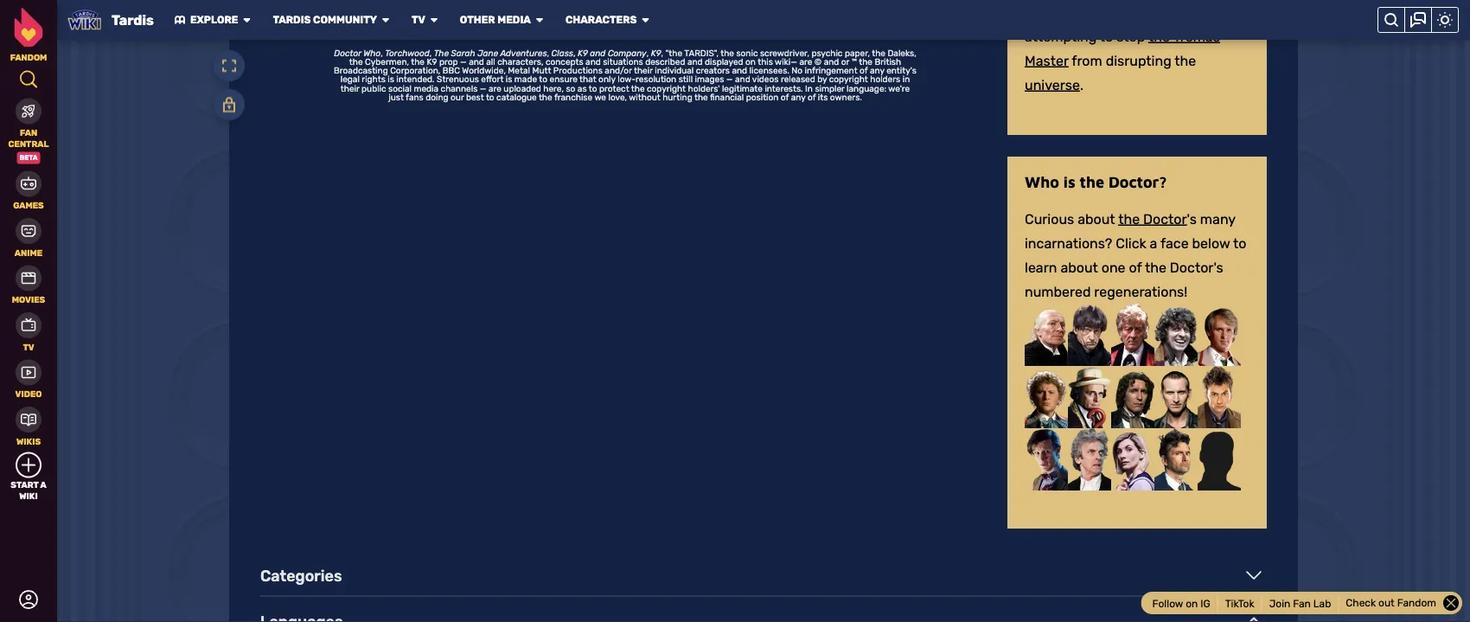 Task type: locate. For each thing, give the bounding box(es) containing it.
seventh doctor no background image
[[1068, 366, 1112, 429]]

2 tiny image from the left
[[535, 15, 545, 25]]

0 vertical spatial who
[[430, 1, 454, 16]]

are down worldwide,
[[489, 83, 502, 94]]

0 vertical spatial in
[[773, 1, 784, 16]]

situations
[[603, 57, 643, 68]]

is right effort
[[506, 75, 513, 85]]

doctor up the torchwood
[[387, 1, 426, 16]]

tiny image up the torchwood
[[381, 15, 391, 25]]

0 horizontal spatial are
[[489, 83, 502, 94]]

who up it in the top of the page
[[430, 1, 454, 16]]

corporation,
[[390, 66, 441, 76]]

wiki
[[19, 491, 38, 501]]

1 horizontal spatial on
[[1186, 597, 1198, 609]]

1 vertical spatial tv
[[23, 342, 34, 352]]

on left ig
[[1186, 597, 1198, 609]]

in inside , "the tardis", the sonic screwdriver, psychic paper, the daleks, the cybermen, the k9 prop — and all characters, concepts and situations described and displayed on this wiki— are © and or ™ the british broadcasting corporation, bbc worldwide, metal mutt productions and/or their individual creators and licensees. no infringement of any entity's legal rights is intended.  strenuous effort is made to ensure that only low-resolution still images — and videos released by copyright holders in their public social media channels — are uploaded here, so as to protect the copyright holders' legitimate interests. in simpler language: we're just fans doing our best to catalogue the franchise we love, without hurting the financial position of any of its owners.
[[903, 75, 910, 85]]

—
[[727, 75, 733, 85], [480, 83, 487, 94]]

the tremas
[[1149, 28, 1221, 45]]

tardis community
[[273, 14, 377, 26]]

and up only
[[586, 57, 601, 68]]

1 vertical spatial fan
[[1294, 597, 1311, 609]]

a up does
[[470, 1, 476, 16]]

1 horizontal spatial tv
[[412, 14, 425, 26]]

2 vertical spatial a
[[40, 480, 46, 490]]

is up curious on the right
[[1064, 173, 1076, 191]]

tardis community link
[[273, 13, 377, 26]]

a right start
[[40, 480, 46, 490]]

doctor up broadcasting in the top of the page
[[334, 48, 361, 59]]

fourth doctor landing image
[[1155, 304, 1198, 366]]

tv up video "link"
[[23, 342, 34, 352]]

0 horizontal spatial doctor
[[334, 48, 361, 59]]

hartnell box image
[[1025, 304, 1068, 366]]

curious about the doctor
[[1025, 211, 1188, 227]]

tiny image up adventures
[[535, 15, 545, 25]]

— up financial
[[727, 75, 733, 85]]

described
[[646, 57, 686, 68]]

of down released
[[781, 92, 789, 102]]

0 vertical spatial their
[[634, 66, 653, 76]]

0 horizontal spatial tv
[[23, 342, 34, 352]]

follow
[[1153, 597, 1184, 609]]

doctor inside 'doctor who is a "family franchise", which means there's something in it for all ages. it does not mean that all content is appropriate for all ages.'
[[387, 1, 426, 16]]

1 vertical spatial small image
[[1247, 614, 1262, 622]]

their
[[634, 66, 653, 76], [341, 83, 360, 94]]

it
[[443, 17, 453, 32]]

tv link left it in the top of the page
[[412, 13, 425, 26]]

0 vertical spatial ages.
[[833, 1, 864, 16]]

mean
[[512, 17, 546, 32]]

2 horizontal spatial a
[[1150, 235, 1158, 252]]

tiny image right explore
[[242, 15, 252, 25]]

the tremas master
[[1025, 28, 1221, 69]]

and left videos
[[735, 75, 751, 85]]

any up language:
[[870, 66, 885, 76]]

to left 'stop'
[[1100, 28, 1114, 45]]

1 vertical spatial a
[[1150, 235, 1158, 252]]

1 vertical spatial who
[[364, 48, 381, 59]]

universe
[[1025, 77, 1081, 93]]

made
[[515, 75, 537, 85]]

and up productions
[[590, 48, 606, 59]]

copyright up the owners.
[[829, 75, 868, 85]]

1 vertical spatial doctor
[[334, 48, 361, 59]]

the right ™ at the top of the page
[[859, 57, 873, 68]]

0 vertical spatial media
[[498, 14, 531, 26]]

1 vertical spatial ages.
[[775, 17, 808, 32]]

doctor who , torchwood , the sarah jane adventures , class , k9 and company , k9
[[334, 48, 661, 59]]

view source image
[[221, 97, 237, 112]]

2 tiny image from the left
[[381, 15, 391, 25]]

without
[[629, 92, 661, 102]]

k9 left "the
[[651, 48, 661, 59]]

1 vertical spatial media
[[414, 83, 439, 94]]

, left the torchwood
[[381, 48, 383, 59]]

, left class
[[547, 48, 549, 59]]

0 vertical spatial are
[[800, 57, 813, 68]]

ages. down it
[[775, 17, 808, 32]]

1 vertical spatial about
[[1061, 259, 1099, 276]]

for
[[797, 1, 814, 16], [737, 17, 755, 32]]

the down images
[[695, 92, 708, 102]]

, up productions
[[574, 48, 576, 59]]

is right rights
[[388, 75, 394, 85]]

2 horizontal spatial doctor
[[1144, 211, 1188, 227]]

doctor up face
[[1144, 211, 1188, 227]]

only
[[599, 75, 616, 85]]

doctor for doctor who is a "family franchise", which means there's something in it for all ages. it does not mean that all content is appropriate for all ages.
[[387, 1, 426, 16]]

ages. up the paper,
[[833, 1, 864, 16]]

1 horizontal spatial tardis
[[273, 14, 311, 26]]

0 horizontal spatial tardis
[[112, 12, 154, 28]]

tardis link
[[112, 11, 154, 29]]

0 horizontal spatial their
[[341, 83, 360, 94]]

fandom link
[[0, 8, 57, 63]]

tardis left community
[[273, 14, 311, 26]]

video
[[15, 389, 42, 399]]

tiny image left explore
[[175, 15, 185, 25]]

catalogue
[[497, 92, 537, 102]]

master
[[1025, 53, 1069, 69]]

that down franchise",
[[548, 17, 575, 32]]

who for ,
[[364, 48, 381, 59]]

games link
[[0, 169, 57, 211]]

1 vertical spatial on
[[1186, 597, 1198, 609]]

holders'
[[688, 83, 720, 94]]

ninthdoctor no background image
[[1155, 366, 1198, 429]]

1 horizontal spatial media
[[498, 14, 531, 26]]

tiktok
[[1226, 597, 1255, 609]]

,
[[1188, 4, 1191, 21], [381, 48, 383, 59], [430, 48, 432, 59], [547, 48, 549, 59], [574, 48, 576, 59], [647, 48, 649, 59], [661, 48, 664, 59]]

, inside , "the tardis", the sonic screwdriver, psychic paper, the daleks, the cybermen, the k9 prop — and all characters, concepts and situations described and displayed on this wiki— are © and or ™ the british broadcasting corporation, bbc worldwide, metal mutt productions and/or their individual creators and licensees. no infringement of any entity's legal rights is intended.  strenuous effort is made to ensure that only low-resolution still images — and videos released by copyright holders in their public social media channels — are uploaded here, so as to protect the copyright holders' legitimate interests. in simpler language: we're just fans doing our best to catalogue the franchise we love, without hurting the financial position of any of its owners.
[[661, 48, 664, 59]]

0 vertical spatial fan
[[20, 128, 37, 138]]

central
[[8, 138, 49, 149]]

small image down tiktok
[[1247, 614, 1262, 622]]

0 vertical spatial a
[[470, 1, 476, 16]]

regenerations!
[[1095, 284, 1188, 300]]

3 tiny image from the left
[[429, 15, 439, 25]]

who inside 'doctor who is a "family franchise", which means there's something in it for all ages. it does not mean that all content is appropriate for all ages.'
[[430, 1, 454, 16]]

0 vertical spatial small image
[[1247, 568, 1262, 584]]

tiny image for tardis community
[[381, 15, 391, 25]]

0 vertical spatial tv
[[412, 14, 425, 26]]

0 horizontal spatial —
[[480, 83, 487, 94]]

no
[[792, 66, 803, 76]]

0 vertical spatial tv link
[[412, 13, 425, 26]]

1 horizontal spatial that
[[580, 75, 597, 85]]

that inside , "the tardis", the sonic screwdriver, psychic paper, the daleks, the cybermen, the k9 prop — and all characters, concepts and situations described and displayed on this wiki— are © and or ™ the british broadcasting corporation, bbc worldwide, metal mutt productions and/or their individual creators and licensees. no infringement of any entity's legal rights is intended.  strenuous effort is made to ensure that only low-resolution still images — and videos released by copyright holders in their public social media channels — are uploaded here, so as to protect the copyright holders' legitimate interests. in simpler language: we're just fans doing our best to catalogue the franchise we love, without hurting the financial position of any of its owners.
[[580, 75, 597, 85]]

on left this
[[746, 57, 756, 68]]

entity's
[[887, 66, 917, 76]]

1 vertical spatial that
[[580, 75, 597, 85]]

of left its
[[808, 92, 816, 102]]

public
[[362, 83, 386, 94]]

a inside start a wiki
[[40, 480, 46, 490]]

and right '©'
[[824, 57, 839, 68]]

fan
[[20, 128, 37, 138], [1294, 597, 1311, 609]]

, right situations
[[647, 48, 649, 59]]

0 horizontal spatial tiny image
[[175, 15, 185, 25]]

1 horizontal spatial who
[[430, 1, 454, 16]]

third doctor landing image
[[1112, 304, 1155, 366]]

0 horizontal spatial tv link
[[0, 311, 57, 353]]

tv left it in the top of the page
[[412, 14, 425, 26]]

to inside 's many incarnations? click a face below to learn about one of the doctor's numbered regenerations!
[[1234, 235, 1247, 252]]

individual
[[655, 66, 694, 76]]

1 horizontal spatial tiny image
[[535, 15, 545, 25]]

tiny image left it in the top of the page
[[429, 15, 439, 25]]

all up effort
[[486, 57, 496, 68]]

about
[[1078, 211, 1116, 227], [1061, 259, 1099, 276]]

to right below
[[1234, 235, 1247, 252]]

for down something
[[737, 17, 755, 32]]

0 horizontal spatial who
[[364, 48, 381, 59]]

of right one
[[1129, 259, 1142, 276]]

tenth doctor no background image
[[1198, 366, 1241, 429]]

start a wiki link
[[0, 452, 57, 501]]

1 horizontal spatial a
[[470, 1, 476, 16]]

appropriate
[[661, 17, 735, 32]]

position
[[746, 92, 779, 102]]

the right love,
[[631, 83, 645, 94]]

thirteenth doctor no background image
[[1112, 429, 1155, 491]]

k9 up productions
[[578, 48, 588, 59]]

0 vertical spatial about
[[1078, 211, 1116, 227]]

tiny image
[[175, 15, 185, 25], [535, 15, 545, 25]]

media
[[498, 14, 531, 26], [414, 83, 439, 94]]

the up regenerations!
[[1145, 259, 1167, 276]]

— down worldwide,
[[480, 83, 487, 94]]

who
[[430, 1, 454, 16], [364, 48, 381, 59], [1025, 173, 1060, 191]]

in
[[805, 83, 813, 94]]

1 vertical spatial for
[[737, 17, 755, 32]]

still
[[679, 75, 693, 85]]

are left '©'
[[800, 57, 813, 68]]

1 horizontal spatial in
[[903, 75, 910, 85]]

2 vertical spatial doctor
[[1144, 211, 1188, 227]]

0 vertical spatial doctor
[[387, 1, 426, 16]]

, left "the
[[661, 48, 664, 59]]

0 horizontal spatial k9
[[427, 57, 437, 68]]

psychic
[[812, 48, 843, 59]]

in
[[773, 1, 784, 16], [903, 75, 910, 85]]

ages.
[[833, 1, 864, 16], [775, 17, 808, 32]]

in right the holders
[[903, 75, 910, 85]]

just
[[389, 92, 404, 102]]

that
[[548, 17, 575, 32], [580, 75, 597, 85]]

all right it
[[817, 1, 830, 16]]

movies
[[12, 295, 45, 305]]

tv
[[412, 14, 425, 26], [23, 342, 34, 352]]

doctor who is a "family franchise", which means there's something in it for all ages. it does not mean that all content is appropriate for all ages.
[[387, 1, 864, 32]]

small image up tiktok link
[[1247, 568, 1262, 584]]

doctor?
[[1109, 173, 1168, 191]]

doctor
[[387, 1, 426, 16], [334, 48, 361, 59], [1144, 211, 1188, 227]]

mystery doctor image
[[1198, 429, 1241, 491]]

content
[[595, 17, 645, 32]]

who up broadcasting in the top of the page
[[364, 48, 381, 59]]

copyright down individual
[[647, 83, 686, 94]]

about down incarnations?
[[1061, 259, 1099, 276]]

0 horizontal spatial any
[[791, 92, 806, 102]]

a inside 'doctor who is a "family franchise", which means there's something in it for all ages. it does not mean that all content is appropriate for all ages.'
[[470, 1, 476, 16]]

1 tiny image from the left
[[175, 15, 185, 25]]

a left face
[[1150, 235, 1158, 252]]

attempting
[[1025, 28, 1097, 45]]

4 tiny image from the left
[[641, 15, 651, 25]]

0 horizontal spatial in
[[773, 1, 784, 16]]

0 horizontal spatial that
[[548, 17, 575, 32]]

fan central beta
[[8, 128, 49, 162]]

tiny image inside 'explore' link
[[175, 15, 185, 25]]

1 horizontal spatial ages.
[[833, 1, 864, 16]]

fifth doctor landing image
[[1198, 304, 1241, 366]]

on
[[746, 57, 756, 68], [1186, 597, 1198, 609]]

to right as
[[589, 83, 597, 94]]

and up still
[[688, 57, 703, 68]]

one
[[1102, 259, 1126, 276]]

1 vertical spatial in
[[903, 75, 910, 85]]

paper,
[[845, 48, 870, 59]]

class
[[552, 48, 574, 59]]

, inside , attempting to stop
[[1188, 4, 1191, 21]]

0 horizontal spatial on
[[746, 57, 756, 68]]

search [ctrl-option-f] image
[[19, 70, 38, 89]]

all down something
[[758, 17, 773, 32]]

about up incarnations?
[[1078, 211, 1116, 227]]

in left it
[[773, 1, 784, 16]]

the down the tremas
[[1175, 53, 1197, 69]]

fan left lab
[[1294, 597, 1311, 609]]

numbered
[[1025, 284, 1091, 300]]

the up "intended."
[[411, 57, 425, 68]]

tiny image
[[242, 15, 252, 25], [381, 15, 391, 25], [429, 15, 439, 25], [641, 15, 651, 25]]

0 horizontal spatial media
[[414, 83, 439, 94]]

cybermen,
[[365, 57, 409, 68]]

1 horizontal spatial —
[[727, 75, 733, 85]]

effort
[[481, 75, 504, 85]]

1 vertical spatial are
[[489, 83, 502, 94]]

small image
[[21, 457, 36, 473]]

2 horizontal spatial who
[[1025, 173, 1060, 191]]

that left only
[[580, 75, 597, 85]]

for right it
[[797, 1, 814, 16]]

fandom navigation element
[[0, 8, 57, 501]]

k9 left prop at the top left of page
[[427, 57, 437, 68]]

from
[[1072, 53, 1103, 69]]

torchwood
[[385, 48, 430, 59]]

screwdriver,
[[760, 48, 810, 59]]

holders
[[871, 75, 901, 85]]

, up the tremas
[[1188, 4, 1191, 21]]

categories
[[260, 567, 342, 585]]

adventures
[[500, 48, 547, 59]]

1 horizontal spatial doctor
[[387, 1, 426, 16]]

1 horizontal spatial for
[[797, 1, 814, 16]]

eleventh doctor no background image
[[1025, 429, 1068, 491]]

any down released
[[791, 92, 806, 102]]

tiny image up company
[[641, 15, 651, 25]]

0 horizontal spatial fan
[[20, 128, 37, 138]]

tv link down movies
[[0, 311, 57, 353]]

's
[[1188, 211, 1197, 227]]

love,
[[609, 92, 627, 102]]

©
[[815, 57, 822, 68]]

0 horizontal spatial ages.
[[775, 17, 808, 32]]

0 vertical spatial that
[[548, 17, 575, 32]]

fan up central on the top of the page
[[20, 128, 37, 138]]

0 horizontal spatial a
[[40, 480, 46, 490]]

the
[[721, 48, 734, 59], [872, 48, 886, 59], [1175, 53, 1197, 69], [349, 57, 363, 68], [411, 57, 425, 68], [859, 57, 873, 68], [631, 83, 645, 94], [539, 92, 553, 102], [695, 92, 708, 102], [1080, 173, 1105, 191], [1119, 211, 1140, 227], [1145, 259, 1167, 276]]

licensees.
[[750, 66, 790, 76]]

0 vertical spatial on
[[746, 57, 756, 68]]

is up does
[[457, 1, 467, 16]]

fandom
[[1398, 597, 1437, 609]]

who up curious on the right
[[1025, 173, 1060, 191]]

tardis right tardis image
[[112, 12, 154, 28]]

1 horizontal spatial any
[[870, 66, 885, 76]]

video link
[[0, 358, 57, 400]]

small image
[[1247, 568, 1262, 584], [1247, 614, 1262, 622]]

legal
[[341, 75, 360, 85]]



Task type: vqa. For each thing, say whether or not it's contained in the screenshot.
a within Doctor Who is a "family franchise", which means there's something in it for all ages. It does not mean that all content is appropriate for all ages.
yes



Task type: describe. For each thing, give the bounding box(es) containing it.
1 horizontal spatial fan
[[1294, 597, 1311, 609]]

means
[[624, 1, 663, 16]]

the
[[434, 48, 449, 59]]

start
[[11, 480, 39, 490]]

many
[[1201, 211, 1236, 227]]

1 horizontal spatial are
[[800, 57, 813, 68]]

1 horizontal spatial copyright
[[829, 75, 868, 85]]

tardis",
[[685, 48, 719, 59]]

beta
[[19, 154, 38, 162]]

"the
[[666, 48, 683, 59]]

displayed
[[705, 57, 744, 68]]

social
[[389, 83, 412, 94]]

prop
[[439, 57, 458, 68]]

incarnations?
[[1025, 235, 1113, 252]]

in inside 'doctor who is a "family franchise", which means there's something in it for all ages. it does not mean that all content is appropriate for all ages.'
[[773, 1, 784, 16]]

channels
[[441, 83, 478, 94]]

tardis for tardis community
[[273, 14, 311, 26]]

games
[[13, 200, 44, 211]]

movies link
[[0, 263, 57, 305]]

doctor for doctor who , torchwood , the sarah jane adventures , class , k9 and company , k9
[[334, 48, 361, 59]]

.
[[1081, 77, 1084, 93]]

sonic
[[737, 48, 758, 59]]

not
[[488, 17, 509, 32]]

follow on ig link
[[1146, 593, 1219, 613]]

's many incarnations? click a face below to learn about one of the doctor's numbered regenerations!
[[1025, 211, 1247, 300]]

the inside from disrupting the universe .
[[1175, 53, 1197, 69]]

the right the paper,
[[872, 48, 886, 59]]

sixth doctor landing image
[[1025, 366, 1068, 429]]

anime link
[[0, 216, 57, 258]]

tiny image for characters
[[641, 15, 651, 25]]

videos
[[753, 75, 779, 85]]

something
[[708, 1, 770, 16]]

check out fandom link
[[1346, 597, 1437, 609]]

join fan lab
[[1270, 597, 1332, 609]]

second doctor home image
[[1068, 304, 1112, 366]]

fan inside fan central beta
[[20, 128, 37, 138]]

the up curious about the doctor
[[1080, 173, 1105, 191]]

owners.
[[830, 92, 862, 102]]

1 vertical spatial tv link
[[0, 311, 57, 353]]

fandom
[[10, 52, 47, 63]]

concepts
[[546, 57, 584, 68]]

broadcasting
[[334, 66, 388, 76]]

1 horizontal spatial their
[[634, 66, 653, 76]]

bbc
[[443, 66, 460, 76]]

collapse image
[[1444, 595, 1460, 611]]

fans
[[406, 92, 424, 102]]

0 vertical spatial for
[[797, 1, 814, 16]]

the inside 's many incarnations? click a face below to learn about one of the doctor's numbered regenerations!
[[1145, 259, 1167, 276]]

wikis
[[16, 436, 41, 446]]

1 horizontal spatial k9
[[578, 48, 588, 59]]

characters link
[[566, 13, 637, 26]]

so
[[566, 83, 576, 94]]

franchise
[[554, 92, 593, 102]]

images
[[695, 75, 724, 85]]

stop
[[1117, 28, 1146, 45]]

below
[[1193, 235, 1231, 252]]

explore link
[[175, 13, 238, 26]]

check out fandom
[[1346, 597, 1437, 609]]

eighth doctor no background image
[[1112, 366, 1155, 429]]

and up legitimate at the top
[[732, 66, 748, 76]]

0 horizontal spatial copyright
[[647, 83, 686, 94]]

0 vertical spatial any
[[870, 66, 885, 76]]

british
[[875, 57, 902, 68]]

join fan lab link
[[1263, 593, 1340, 613]]

1 vertical spatial their
[[341, 83, 360, 94]]

that inside 'doctor who is a "family franchise", which means there's something in it for all ages. it does not mean that all content is appropriate for all ages.'
[[548, 17, 575, 32]]

all down which
[[578, 17, 592, 32]]

the left sonic
[[721, 48, 734, 59]]

community
[[313, 14, 377, 26]]

doing
[[426, 92, 449, 102]]

"family
[[480, 1, 519, 16]]

creators
[[696, 66, 730, 76]]

to right made in the left top of the page
[[539, 75, 548, 85]]

jane
[[478, 48, 498, 59]]

curious
[[1025, 211, 1075, 227]]

released
[[781, 75, 816, 85]]

intended.
[[396, 75, 435, 85]]

check
[[1346, 597, 1377, 609]]

start a wiki
[[11, 480, 46, 501]]

is down "means"
[[648, 17, 658, 32]]

other media link
[[460, 13, 531, 26]]

infringement
[[805, 66, 858, 76]]

who for is
[[430, 1, 454, 16]]

a inside 's many incarnations? click a face below to learn about one of the doctor's numbered regenerations!
[[1150, 235, 1158, 252]]

, left the
[[430, 48, 432, 59]]

2 vertical spatial who
[[1025, 173, 1060, 191]]

twelfth doctor no background image
[[1068, 429, 1112, 491]]

tiny image for tv
[[429, 15, 439, 25]]

, "the tardis", the sonic screwdriver, psychic paper, the daleks, the cybermen, the k9 prop — and all characters, concepts and situations described and displayed on this wiki— are © and or ™ the british broadcasting corporation, bbc worldwide, metal mutt productions and/or their individual creators and licensees. no infringement of any entity's legal rights is intended.  strenuous effort is made to ensure that only low-resolution still images — and videos released by copyright holders in their public social media channels — are uploaded here, so as to protect the copyright holders' legitimate interests. in simpler language: we're just fans doing our best to catalogue the franchise we love, without hurting the financial position of any of its owners.
[[334, 48, 917, 102]]

tardis image
[[67, 7, 101, 33]]

tardis for tardis
[[112, 12, 154, 28]]

interests.
[[765, 83, 803, 94]]

the up click
[[1119, 211, 1140, 227]]

1 tiny image from the left
[[242, 15, 252, 25]]

company
[[608, 48, 647, 59]]

explore
[[190, 14, 238, 26]]

click
[[1116, 235, 1147, 252]]

it
[[787, 1, 795, 16]]

universe link
[[1025, 77, 1081, 93]]

we
[[595, 92, 606, 102]]

join
[[1270, 597, 1291, 609]]

tiktok link
[[1219, 593, 1263, 613]]

strenuous
[[437, 75, 479, 85]]

the down ensure
[[539, 92, 553, 102]]

to right best
[[486, 92, 495, 102]]

k9 inside , "the tardis", the sonic screwdriver, psychic paper, the daleks, the cybermen, the k9 prop — and all characters, concepts and situations described and displayed on this wiki— are © and or ™ the british broadcasting corporation, bbc worldwide, metal mutt productions and/or their individual creators and licensees. no infringement of any entity's legal rights is intended.  strenuous effort is made to ensure that only low-resolution still images — and videos released by copyright holders in their public social media channels — are uploaded here, so as to protect the copyright holders' legitimate interests. in simpler language: we're just fans doing our best to catalogue the franchise we love, without hurting the financial position of any of its owners.
[[427, 57, 437, 68]]

of right ™ at the top of the page
[[860, 66, 868, 76]]

other
[[460, 14, 495, 26]]

uploaded
[[504, 83, 541, 94]]

™
[[852, 57, 857, 68]]

media inside , "the tardis", the sonic screwdriver, psychic paper, the daleks, the cybermen, the k9 prop — and all characters, concepts and situations described and displayed on this wiki— are © and or ™ the british broadcasting corporation, bbc worldwide, metal mutt productions and/or their individual creators and licensees. no infringement of any entity's legal rights is intended.  strenuous effort is made to ensure that only low-resolution still images — and videos released by copyright holders in their public social media channels — are uploaded here, so as to protect the copyright holders' legitimate interests. in simpler language: we're just fans doing our best to catalogue the franchise we love, without hurting the financial position of any of its owners.
[[414, 83, 439, 94]]

from disrupting the universe .
[[1025, 53, 1197, 93]]

media inside 'other media' link
[[498, 14, 531, 26]]

about inside 's many incarnations? click a face below to learn about one of the doctor's numbered regenerations!
[[1061, 259, 1099, 276]]

lab
[[1314, 597, 1332, 609]]

daleks,
[[888, 48, 917, 59]]

to inside , attempting to stop
[[1100, 28, 1114, 45]]

2 small image from the top
[[1247, 614, 1262, 622]]

and/or
[[605, 66, 632, 76]]

0 horizontal spatial for
[[737, 17, 755, 32]]

the up legal
[[349, 57, 363, 68]]

expand image
[[221, 58, 237, 74]]

1 small image from the top
[[1247, 568, 1262, 584]]

on inside , "the tardis", the sonic screwdriver, psychic paper, the daleks, the cybermen, the k9 prop — and all characters, concepts and situations described and displayed on this wiki— are © and or ™ the british broadcasting corporation, bbc worldwide, metal mutt productions and/or their individual creators and licensees. no infringement of any entity's legal rights is intended.  strenuous effort is made to ensure that only low-resolution still images — and videos released by copyright holders in their public social media channels — are uploaded here, so as to protect the copyright holders' legitimate interests. in simpler language: we're just fans doing our best to catalogue the franchise we love, without hurting the financial position of any of its owners.
[[746, 57, 756, 68]]

1 horizontal spatial tv link
[[412, 13, 425, 26]]

2 horizontal spatial k9
[[651, 48, 661, 59]]

resolution
[[636, 75, 677, 85]]

all inside , "the tardis", the sonic screwdriver, psychic paper, the daleks, the cybermen, the k9 prop — and all characters, concepts and situations described and displayed on this wiki— are © and or ™ the british broadcasting corporation, bbc worldwide, metal mutt productions and/or their individual creators and licensees. no infringement of any entity's legal rights is intended.  strenuous effort is made to ensure that only low-resolution still images — and videos released by copyright holders in their public social media channels — are uploaded here, so as to protect the copyright holders' legitimate interests. in simpler language: we're just fans doing our best to catalogue the franchise we love, without hurting the financial position of any of its owners.
[[486, 57, 496, 68]]

who is the doctor?
[[1025, 173, 1168, 191]]

fourteenth doctor no background image
[[1155, 429, 1198, 491]]

1 vertical spatial any
[[791, 92, 806, 102]]

which
[[586, 1, 621, 16]]

the doctor link
[[1119, 211, 1188, 227]]

does
[[455, 17, 485, 32]]

worldwide,
[[462, 66, 506, 76]]

, attempting to stop
[[1025, 4, 1191, 45]]

franchise",
[[522, 1, 583, 16]]

ensure
[[550, 75, 578, 85]]

follow on ig
[[1153, 597, 1211, 609]]

tv inside fandom navigation element
[[23, 342, 34, 352]]

of inside 's many incarnations? click a face below to learn about one of the doctor's numbered regenerations!
[[1129, 259, 1142, 276]]



